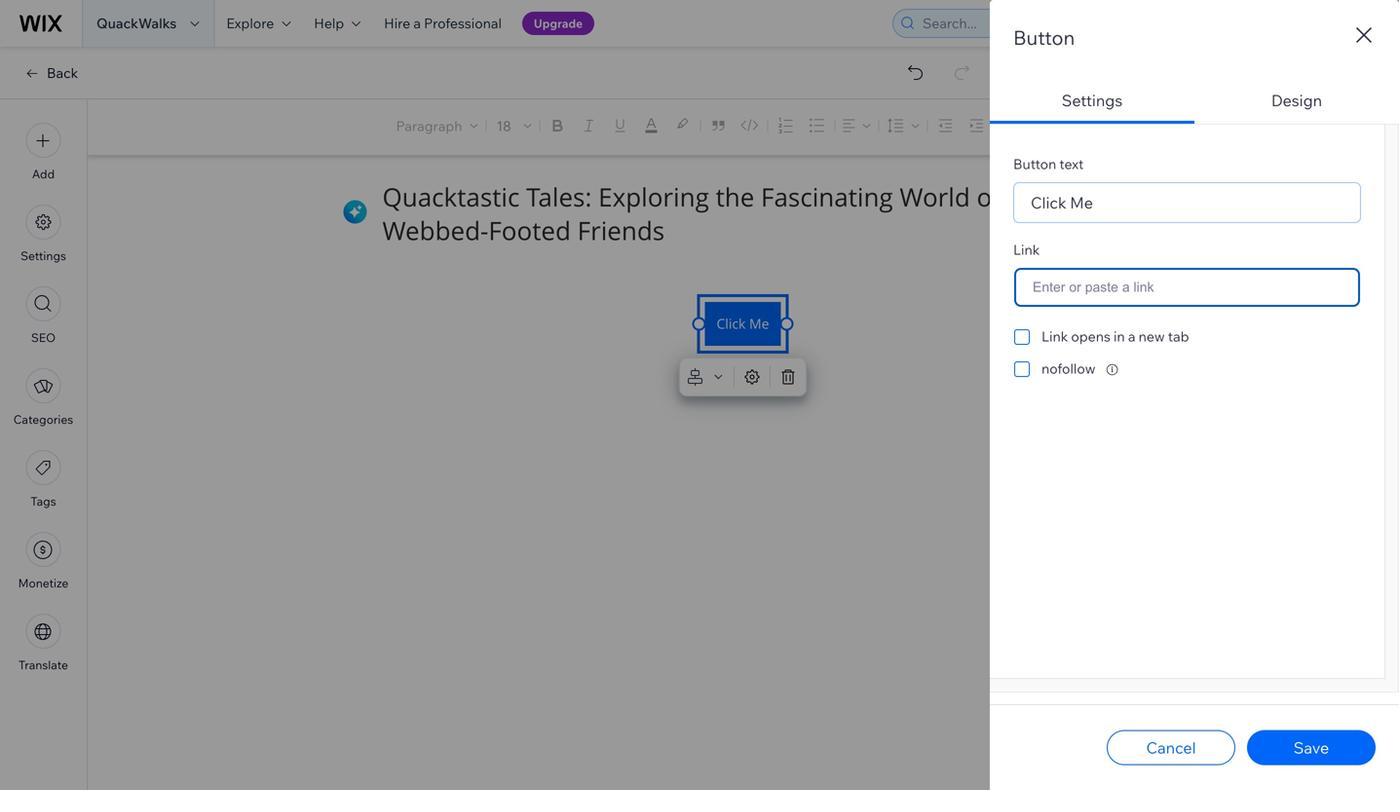 Task type: vqa. For each thing, say whether or not it's contained in the screenshot.
the left Create Tag button
no



Task type: describe. For each thing, give the bounding box(es) containing it.
translate
[[19, 658, 68, 673]]

opens
[[1072, 328, 1111, 345]]

back
[[47, 64, 78, 81]]

e.g., Click here text field
[[1014, 182, 1362, 223]]

upgrade
[[534, 16, 583, 31]]

notes button
[[1298, 114, 1376, 140]]

monetize
[[18, 576, 69, 591]]

categories button
[[13, 368, 73, 427]]

add
[[32, 167, 55, 181]]

nofollow
[[1042, 360, 1096, 377]]

seo
[[31, 330, 56, 345]]

save
[[1294, 738, 1330, 758]]

hire a professional link
[[372, 0, 514, 47]]

save button
[[1248, 731, 1376, 766]]

text
[[1060, 155, 1084, 173]]

tags
[[31, 494, 56, 509]]

cancel button
[[1107, 731, 1236, 766]]

Enter or paste a link url field
[[1015, 268, 1361, 307]]

a inside hire a professional link
[[414, 15, 421, 32]]

button for button
[[1014, 25, 1075, 50]]

settings tab panel
[[990, 124, 1400, 693]]

hire a professional
[[384, 15, 502, 32]]

seo button
[[26, 287, 61, 345]]

link for link opens in a new tab
[[1042, 328, 1069, 345]]

back button
[[23, 64, 78, 82]]

1 vertical spatial settings
[[21, 249, 66, 263]]

Search... field
[[917, 10, 1132, 37]]

paragraph button
[[392, 112, 482, 139]]

menu containing add
[[0, 111, 87, 684]]

click
[[717, 315, 746, 333]]

0 horizontal spatial settings button
[[21, 205, 66, 263]]

link opens in a new tab
[[1042, 328, 1190, 345]]

help button
[[302, 0, 372, 47]]

design
[[1272, 91, 1323, 110]]

me
[[750, 315, 770, 333]]



Task type: locate. For each thing, give the bounding box(es) containing it.
explore
[[226, 15, 274, 32]]

design button
[[1195, 75, 1400, 124]]

1 button from the top
[[1014, 25, 1075, 50]]

0 vertical spatial a
[[414, 15, 421, 32]]

2 button from the top
[[1014, 155, 1057, 173]]

0 horizontal spatial link
[[1014, 241, 1040, 258]]

cancel
[[1147, 738, 1197, 758]]

settings up seo button
[[21, 249, 66, 263]]

button
[[1014, 25, 1075, 50], [1014, 155, 1057, 173]]

upgrade button
[[522, 12, 595, 35]]

a inside 'form'
[[1129, 328, 1136, 345]]

link down button text
[[1014, 241, 1040, 258]]

a right 'in'
[[1129, 328, 1136, 345]]

1 vertical spatial link
[[1042, 328, 1069, 345]]

quackwalks
[[96, 15, 177, 32]]

tags button
[[26, 450, 61, 509]]

settings
[[1062, 91, 1123, 110], [21, 249, 66, 263]]

1 horizontal spatial settings
[[1062, 91, 1123, 110]]

1 vertical spatial a
[[1129, 328, 1136, 345]]

Add a Catchy Title text field
[[383, 180, 1091, 248]]

1 horizontal spatial settings button
[[990, 75, 1195, 124]]

professional
[[424, 15, 502, 32]]

1 vertical spatial settings button
[[21, 205, 66, 263]]

0 horizontal spatial settings
[[21, 249, 66, 263]]

1 horizontal spatial a
[[1129, 328, 1136, 345]]

hire
[[384, 15, 411, 32]]

form inside settings tab panel
[[1015, 268, 1361, 397]]

paragraph
[[396, 117, 462, 134]]

categories
[[13, 412, 73, 427]]

settings button up text
[[990, 75, 1195, 124]]

link
[[1014, 241, 1040, 258], [1042, 328, 1069, 345]]

0 vertical spatial button
[[1014, 25, 1075, 50]]

0 vertical spatial link
[[1014, 241, 1040, 258]]

click me
[[717, 315, 770, 333]]

tab list
[[990, 75, 1400, 693]]

form containing link opens in a new tab
[[1015, 268, 1361, 397]]

notes
[[1333, 118, 1370, 135]]

new
[[1139, 328, 1165, 345]]

link up nofollow
[[1042, 328, 1069, 345]]

button text
[[1014, 155, 1084, 173]]

translate button
[[19, 614, 68, 673]]

add button
[[26, 123, 61, 181]]

settings up text
[[1062, 91, 1123, 110]]

tab list containing settings
[[990, 75, 1400, 693]]

settings button
[[990, 75, 1195, 124], [21, 205, 66, 263]]

link for link
[[1014, 241, 1040, 258]]

settings button down add
[[21, 205, 66, 263]]

tab
[[1169, 328, 1190, 345]]

form
[[1015, 268, 1361, 397]]

0 vertical spatial settings
[[1062, 91, 1123, 110]]

click me button
[[705, 302, 781, 346]]

0 vertical spatial settings button
[[990, 75, 1195, 124]]

monetize button
[[18, 532, 69, 591]]

help
[[314, 15, 344, 32]]

a
[[414, 15, 421, 32], [1129, 328, 1136, 345]]

1 vertical spatial button
[[1014, 155, 1057, 173]]

button for button text
[[1014, 155, 1057, 173]]

button inside settings tab panel
[[1014, 155, 1057, 173]]

1 horizontal spatial link
[[1042, 328, 1069, 345]]

menu
[[0, 111, 87, 684]]

in
[[1114, 328, 1126, 345]]

settings inside button
[[1062, 91, 1123, 110]]

a right hire
[[414, 15, 421, 32]]

0 horizontal spatial a
[[414, 15, 421, 32]]



